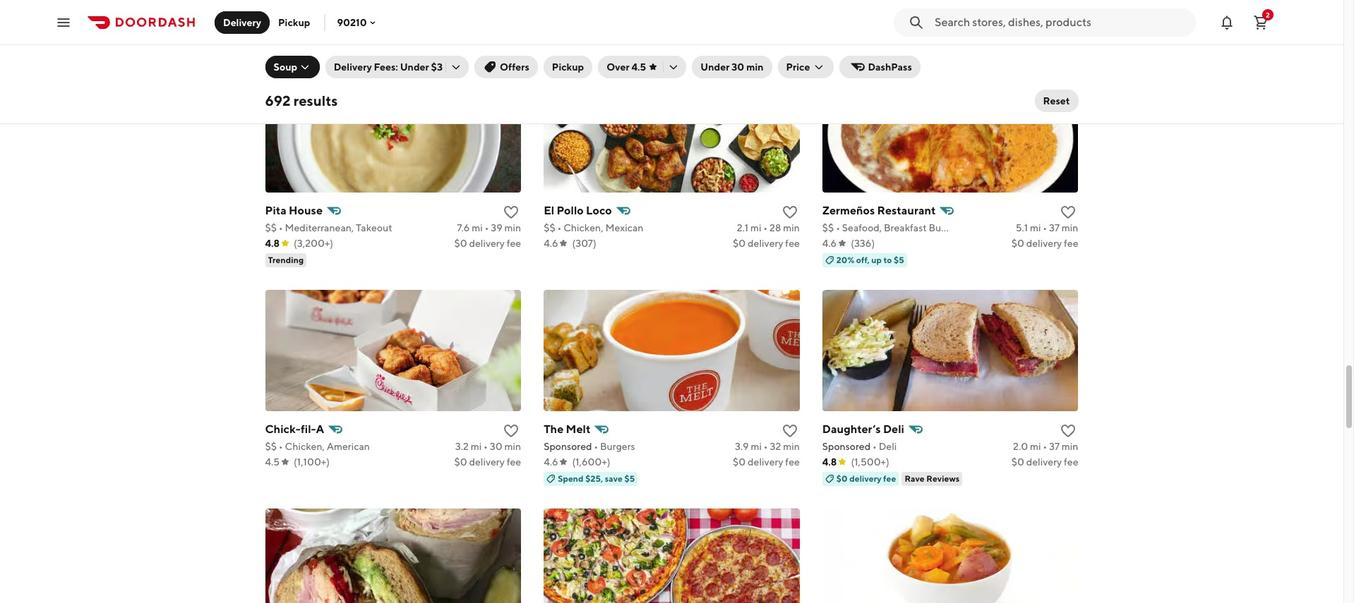 Task type: locate. For each thing, give the bounding box(es) containing it.
fee
[[507, 33, 521, 44], [786, 33, 800, 44], [1065, 33, 1079, 44], [507, 238, 521, 249], [786, 238, 800, 249], [1065, 238, 1079, 249], [507, 457, 521, 468], [786, 457, 800, 468], [1065, 457, 1079, 468], [884, 474, 897, 484]]

mi right the "2.0"
[[1031, 441, 1042, 453]]

delivery down '5.1 mi • 37 min'
[[1027, 238, 1063, 249]]

0 horizontal spatial delivery
[[223, 17, 261, 28]]

0 vertical spatial 4.5
[[632, 61, 647, 73]]

pickup down '(700+)'
[[552, 61, 584, 73]]

min inside under 30 min button
[[747, 61, 764, 73]]

$​0 delivery fee down 3.9 mi • 32 min
[[733, 457, 800, 468]]

2.1
[[737, 222, 749, 234]]

price
[[787, 61, 811, 73]]

$​0 delivery fee down 3.2 mi • 30 min
[[454, 457, 521, 468]]

30 right 3.2
[[490, 441, 503, 453]]

4.5
[[632, 61, 647, 73], [265, 457, 280, 468]]

• left the 39
[[485, 222, 489, 234]]

mi right 3.2
[[471, 441, 482, 453]]

delivery for (3,200+)
[[469, 238, 505, 249]]

1 horizontal spatial pickup
[[552, 61, 584, 73]]

fee up offers
[[507, 33, 521, 44]]

$​0 delivery fee for daughter's deli
[[1012, 457, 1079, 468]]

• right 5.1
[[1044, 222, 1048, 234]]

fee down '5.1 mi • 37 min'
[[1065, 238, 1079, 249]]

min right 5.1
[[1062, 222, 1079, 234]]

$​0
[[454, 33, 467, 44], [733, 33, 746, 44], [1012, 33, 1025, 44], [454, 238, 467, 249], [733, 238, 746, 249], [1012, 238, 1025, 249], [454, 457, 467, 468], [733, 457, 746, 468], [1012, 457, 1025, 468]]

$0
[[837, 474, 848, 484]]

$$ for chick-fil-a
[[265, 441, 277, 453]]

37 for zermeños restaurant
[[1050, 222, 1060, 234]]

0 vertical spatial 30
[[732, 61, 745, 73]]

0 vertical spatial pickup button
[[270, 11, 319, 34]]

1 vertical spatial 37
[[1050, 441, 1060, 453]]

pickup
[[278, 17, 310, 28], [552, 61, 584, 73]]

1 horizontal spatial delivery
[[334, 61, 372, 73]]

2 click to add this store to your saved list image from the left
[[1061, 423, 1078, 440]]

takeout
[[356, 222, 392, 234]]

3.2 mi • 30 min
[[456, 441, 521, 453]]

0 horizontal spatial under
[[400, 61, 429, 73]]

30
[[732, 61, 745, 73], [490, 441, 503, 453]]

37 right 5.1
[[1050, 222, 1060, 234]]

1 horizontal spatial pickup button
[[544, 56, 593, 78]]

under 30 min button
[[693, 56, 773, 78]]

mi
[[1029, 17, 1040, 29], [472, 222, 483, 234], [751, 222, 762, 234], [1031, 222, 1042, 234], [471, 441, 482, 453], [751, 441, 762, 453], [1031, 441, 1042, 453]]

1 vertical spatial $5
[[625, 474, 635, 484]]

delivery left 'fees:'
[[334, 61, 372, 73]]

$5 right to on the right
[[894, 255, 905, 265]]

fee for 3.9 mi • 32 min
[[786, 457, 800, 468]]

4.6 down el
[[544, 238, 558, 249]]

sponsored
[[544, 441, 592, 453], [823, 441, 871, 453]]

over
[[607, 61, 630, 73]]

min right the "2.0"
[[1062, 441, 1079, 453]]

1 horizontal spatial click to add this store to your saved list image
[[1061, 423, 1078, 440]]

mi right '2.1'
[[751, 222, 762, 234]]

37 right the "2.0"
[[1050, 441, 1060, 453]]

min right the 39
[[505, 222, 521, 234]]

4.8 up trending
[[265, 238, 280, 249]]

$​0 delivery fee for the melt
[[733, 457, 800, 468]]

1 click to add this store to your saved list image from the left
[[503, 423, 520, 440]]

fee down 3.2 mi • 30 min
[[507, 457, 521, 468]]

$​0 delivery fee down '5.1 mi • 37 min'
[[1012, 238, 1079, 249]]

mi right the 7.6
[[472, 222, 483, 234]]

fee up price
[[786, 33, 800, 44]]

min right 32
[[783, 441, 800, 453]]

$$ • chicken, mexican
[[544, 222, 644, 234]]

$$ down chick-
[[265, 441, 277, 453]]

click to add this store to your saved list image up '7.6 mi • 39 min'
[[503, 204, 520, 221]]

1 vertical spatial 4.5
[[265, 457, 280, 468]]

$$ down zermeños
[[823, 222, 835, 234]]

sponsored • burgers
[[544, 441, 636, 453]]

2.0
[[1014, 441, 1029, 453]]

chicken, for pollo
[[564, 222, 604, 234]]

4.6 up 20% on the top of page
[[823, 238, 837, 249]]

4.5 down chick-
[[265, 457, 280, 468]]

0 horizontal spatial sponsored
[[544, 441, 592, 453]]

• down pollo at top
[[558, 222, 562, 234]]

pickup button
[[270, 11, 319, 34], [544, 56, 593, 78]]

(336)
[[851, 238, 875, 249]]

692
[[265, 93, 291, 109]]

1 horizontal spatial $5
[[894, 255, 905, 265]]

delivery for (1,100+)
[[469, 457, 505, 468]]

$$ • asian, korean
[[823, 17, 904, 29]]

rave
[[905, 474, 925, 484]]

1 horizontal spatial sponsored
[[823, 441, 871, 453]]

$​0 delivery fee up offers button in the left of the page
[[454, 33, 521, 44]]

5.1
[[1016, 222, 1029, 234]]

a
[[316, 423, 324, 436]]

1 vertical spatial 30
[[490, 441, 503, 453]]

$3
[[431, 61, 443, 73]]

30 left price
[[732, 61, 745, 73]]

4.8
[[823, 33, 837, 44], [265, 238, 280, 249], [823, 457, 837, 468]]

• down pita
[[279, 222, 283, 234]]

$5 right save
[[625, 474, 635, 484]]

fee down 2.0 mi • 37 min at the right
[[1065, 457, 1079, 468]]

click to add this store to your saved list image up '5.1 mi • 37 min'
[[1061, 204, 1078, 221]]

delivery down 7.2 mi • 48 min
[[1027, 33, 1063, 44]]

click to add this store to your saved list image
[[1061, 0, 1078, 16], [503, 204, 520, 221], [782, 204, 799, 221], [1061, 204, 1078, 221], [782, 423, 799, 440]]

$​0 delivery fee for el pollo loco
[[733, 238, 800, 249]]

$$ down pita
[[265, 222, 277, 234]]

• left 32
[[764, 441, 768, 453]]

2 vertical spatial 4.8
[[823, 457, 837, 468]]

pita house
[[265, 204, 323, 217]]

min right 28
[[783, 222, 800, 234]]

spend
[[558, 474, 584, 484]]

delivery down '7.6 mi • 39 min'
[[469, 238, 505, 249]]

$​0 for zermeños restaurant
[[1012, 238, 1025, 249]]

4.6 for el pollo loco
[[544, 238, 558, 249]]

click to add this store to your saved list image for el pollo loco
[[782, 204, 799, 221]]

pickup up (3,500+)
[[278, 17, 310, 28]]

click to add this store to your saved list image for pita house
[[503, 204, 520, 221]]

2 under from the left
[[701, 61, 730, 73]]

1 horizontal spatial chicken,
[[564, 222, 604, 234]]

delivery for delivery fees: under $3
[[334, 61, 372, 73]]

$$ for el pollo loco
[[544, 222, 556, 234]]

(1,600+)
[[573, 457, 611, 468]]

zermeños
[[823, 204, 875, 217]]

fee for 3.2 mi • 30 min
[[507, 457, 521, 468]]

1 vertical spatial pickup
[[552, 61, 584, 73]]

min right 3.2
[[505, 441, 521, 453]]

4.7
[[265, 33, 279, 44]]

sponsored down the melt
[[544, 441, 592, 453]]

$​0 delivery fee down 2.0 mi • 37 min at the right
[[1012, 457, 1079, 468]]

(2,200+)
[[852, 33, 891, 44]]

pickup for the bottommost pickup "button"
[[552, 61, 584, 73]]

min for zermeños restaurant
[[1062, 222, 1079, 234]]

mi for pita house
[[472, 222, 483, 234]]

4.6 up spend
[[544, 457, 558, 468]]

1 vertical spatial pickup button
[[544, 56, 593, 78]]

delivery for delivery
[[223, 17, 261, 28]]

sponsored for the
[[544, 441, 592, 453]]

results
[[294, 93, 338, 109]]

delivery for (2,200+)
[[1027, 33, 1063, 44]]

delivery down 2.0 mi • 37 min at the right
[[1027, 457, 1063, 468]]

0 vertical spatial 4.8
[[823, 33, 837, 44]]

mi for zermeños restaurant
[[1031, 222, 1042, 234]]

delivery inside delivery button
[[223, 17, 261, 28]]

click to add this store to your saved list image
[[503, 423, 520, 440], [1061, 423, 1078, 440]]

7.6 mi • 39 min
[[457, 222, 521, 234]]

$​0 delivery fee for chick-fil-a
[[454, 457, 521, 468]]

(3,500+)
[[293, 33, 333, 44]]

4.5 inside over 4.5 button
[[632, 61, 647, 73]]

4.8 down $$ • asian, korean
[[823, 33, 837, 44]]

click to add this store to your saved list image up 3.9 mi • 32 min
[[782, 423, 799, 440]]

open menu image
[[55, 14, 72, 31]]

min left price
[[747, 61, 764, 73]]

fee for 2.0 mi • 37 min
[[1065, 457, 1079, 468]]

mi for chick-fil-a
[[471, 441, 482, 453]]

4.6 for zermeños restaurant
[[823, 238, 837, 249]]

el pollo loco
[[544, 204, 612, 217]]

• right 3.2
[[484, 441, 488, 453]]

min for the melt
[[783, 441, 800, 453]]

0 vertical spatial delivery
[[223, 17, 261, 28]]

fee down '7.6 mi • 39 min'
[[507, 238, 521, 249]]

fee left the 'rave'
[[884, 474, 897, 484]]

37 for daughter's deli
[[1050, 441, 1060, 453]]

chicken,
[[564, 222, 604, 234], [285, 441, 325, 453]]

4.8 up $0
[[823, 457, 837, 468]]

melt
[[566, 423, 591, 436]]

90210
[[337, 17, 367, 28]]

$​0 for daughter's deli
[[1012, 457, 1025, 468]]

mi right 7.2 on the top
[[1029, 17, 1040, 29]]

loco
[[586, 204, 612, 217]]

deli up sponsored • deli
[[884, 423, 905, 436]]

2 sponsored from the left
[[823, 441, 871, 453]]

• up (1,600+)
[[594, 441, 598, 453]]

deli up (1,500+)
[[879, 441, 897, 453]]

1 horizontal spatial 30
[[732, 61, 745, 73]]

click to add this store to your saved list image for zermeños restaurant
[[1061, 204, 1078, 221]]

0 horizontal spatial 4.5
[[265, 457, 280, 468]]

delivery down 3.2 mi • 30 min
[[469, 457, 505, 468]]

fee for 5.1 mi • 37 min
[[1065, 238, 1079, 249]]

1 37 from the top
[[1050, 222, 1060, 234]]

(3,200+)
[[294, 238, 333, 249]]

$​0 delivery fee down '7.6 mi • 39 min'
[[454, 238, 521, 249]]

0 horizontal spatial 30
[[490, 441, 503, 453]]

• right $
[[273, 17, 277, 29]]

•
[[273, 17, 277, 29], [836, 17, 841, 29], [1042, 17, 1046, 29], [279, 222, 283, 234], [485, 222, 489, 234], [558, 222, 562, 234], [764, 222, 768, 234], [836, 222, 841, 234], [1044, 222, 1048, 234], [279, 441, 283, 453], [484, 441, 488, 453], [594, 441, 598, 453], [764, 441, 768, 453], [873, 441, 877, 453], [1044, 441, 1048, 453]]

$$ down el
[[544, 222, 556, 234]]

$​0 for pita house
[[454, 238, 467, 249]]

trending
[[268, 255, 304, 265]]

click to add this store to your saved list image up 2.1 mi • 28 min
[[782, 204, 799, 221]]

0 vertical spatial pickup
[[278, 17, 310, 28]]

restaurant
[[878, 204, 936, 217]]

fee down 2.1 mi • 28 min
[[786, 238, 800, 249]]

delivery up under 30 min button
[[748, 33, 784, 44]]

delivery for (307)
[[748, 238, 784, 249]]

delivery up offers button in the left of the page
[[469, 33, 505, 44]]

fee for 7.6 mi • 39 min
[[507, 238, 521, 249]]

4.6
[[544, 33, 558, 44], [544, 238, 558, 249], [823, 238, 837, 249], [544, 457, 558, 468]]

0 horizontal spatial pickup
[[278, 17, 310, 28]]

delivery down 3.9 mi • 32 min
[[748, 457, 784, 468]]

min
[[1062, 17, 1079, 29], [747, 61, 764, 73], [505, 222, 521, 234], [783, 222, 800, 234], [1062, 222, 1079, 234], [505, 441, 521, 453], [783, 441, 800, 453], [1062, 441, 1079, 453]]

0 vertical spatial chicken,
[[564, 222, 604, 234]]

pickup for the leftmost pickup "button"
[[278, 17, 310, 28]]

mi right 3.9
[[751, 441, 762, 453]]

american
[[327, 441, 370, 453]]

click to add this store to your saved list image up 2.0 mi • 37 min at the right
[[1061, 423, 1078, 440]]

delivery down 2.1 mi • 28 min
[[748, 238, 784, 249]]

click to add this store to your saved list image for the melt
[[782, 423, 799, 440]]

mi for the melt
[[751, 441, 762, 453]]

1 horizontal spatial 4.5
[[632, 61, 647, 73]]

$​0 delivery fee for pita house
[[454, 238, 521, 249]]

$​0 for el pollo loco
[[733, 238, 746, 249]]

click to add this store to your saved list image up 3.2 mi • 30 min
[[503, 423, 520, 440]]

deli
[[884, 423, 905, 436], [879, 441, 897, 453]]

1 sponsored from the left
[[544, 441, 592, 453]]

breakfast
[[884, 222, 927, 234]]

(700+)
[[573, 33, 603, 44]]

price button
[[778, 56, 835, 78]]

fee down store search: begin typing to search for stores available on doordash text box
[[1065, 33, 1079, 44]]

2.0 mi • 37 min
[[1014, 441, 1079, 453]]

delivery fees: under $3
[[334, 61, 443, 73]]

1 vertical spatial delivery
[[334, 61, 372, 73]]

$​0 delivery fee down 2.1 mi • 28 min
[[733, 238, 800, 249]]

chicken, up (307)
[[564, 222, 604, 234]]

chicken, up (1,100+) in the left bottom of the page
[[285, 441, 325, 453]]

over 4.5 button
[[598, 56, 687, 78]]

the
[[544, 423, 564, 436]]

$$ • mediterranean, takeout
[[265, 222, 392, 234]]

2 37 from the top
[[1050, 441, 1060, 453]]

fee down 3.9 mi • 32 min
[[786, 457, 800, 468]]

min for pita house
[[505, 222, 521, 234]]

4.5 right the over
[[632, 61, 647, 73]]

4.6 left '(700+)'
[[544, 33, 558, 44]]

$​0 delivery fee
[[454, 33, 521, 44], [733, 33, 800, 44], [1012, 33, 1079, 44], [454, 238, 521, 249], [733, 238, 800, 249], [1012, 238, 1079, 249], [454, 457, 521, 468], [733, 457, 800, 468], [1012, 457, 1079, 468]]

2 button
[[1248, 8, 1276, 36]]

mi right 5.1
[[1031, 222, 1042, 234]]

delivery left $
[[223, 17, 261, 28]]

asian,
[[843, 17, 870, 29]]

1 vertical spatial chicken,
[[285, 441, 325, 453]]

1 vertical spatial 4.8
[[265, 238, 280, 249]]

tacos
[[315, 17, 340, 29]]

$​0 for the melt
[[733, 457, 746, 468]]

• down chick-
[[279, 441, 283, 453]]

$5
[[894, 255, 905, 265], [625, 474, 635, 484]]

$$ • chicken, american
[[265, 441, 370, 453]]

notification bell image
[[1219, 14, 1236, 31]]

1 horizontal spatial under
[[701, 61, 730, 73]]

save
[[605, 474, 623, 484]]

2.1 mi • 28 min
[[737, 222, 800, 234]]

0 horizontal spatial click to add this store to your saved list image
[[503, 423, 520, 440]]

0 horizontal spatial chicken,
[[285, 441, 325, 453]]

0 vertical spatial 37
[[1050, 222, 1060, 234]]

sponsored down daughter's
[[823, 441, 871, 453]]



Task type: describe. For each thing, give the bounding box(es) containing it.
house
[[289, 204, 323, 217]]

reset
[[1044, 95, 1071, 107]]

soup
[[274, 61, 298, 73]]

delivery for (336)
[[1027, 238, 1063, 249]]

$ • pickup, tacos
[[265, 17, 340, 29]]

39
[[491, 222, 503, 234]]

burrito
[[929, 222, 960, 234]]

daughter's deli
[[823, 423, 905, 436]]

3.9
[[735, 441, 749, 453]]

click to add this store to your saved list image for chick-fil-a
[[503, 423, 520, 440]]

sponsored • deli
[[823, 441, 897, 453]]

pickup,
[[279, 17, 313, 29]]

4.6 for the melt
[[544, 457, 558, 468]]

rave reviews
[[905, 474, 960, 484]]

28
[[770, 222, 782, 234]]

under inside button
[[701, 61, 730, 73]]

$$ for zermeños restaurant
[[823, 222, 835, 234]]

0 vertical spatial deli
[[884, 423, 905, 436]]

32
[[770, 441, 782, 453]]

click to add this store to your saved list image for daughter's deli
[[1061, 423, 1078, 440]]

chicken, for fil-
[[285, 441, 325, 453]]

3.2
[[456, 441, 469, 453]]

(307)
[[573, 238, 597, 249]]

1 under from the left
[[400, 61, 429, 73]]

(1,100+)
[[294, 457, 330, 468]]

4.8 for daughter's deli
[[823, 457, 837, 468]]

$$ • seafood, breakfast burrito
[[823, 222, 960, 234]]

click to add this store to your saved list image up 7.2 mi • 48 min
[[1061, 0, 1078, 16]]

90210 button
[[337, 17, 378, 28]]

$
[[265, 17, 271, 29]]

min for el pollo loco
[[783, 222, 800, 234]]

2
[[1267, 10, 1271, 19]]

mi for el pollo loco
[[751, 222, 762, 234]]

30 inside button
[[732, 61, 745, 73]]

mediterranean,
[[285, 222, 354, 234]]

min right 48
[[1062, 17, 1079, 29]]

reset button
[[1035, 90, 1079, 112]]

3 items, open order cart image
[[1253, 14, 1270, 31]]

pollo
[[557, 204, 584, 217]]

fee for 7.2 mi • 48 min
[[1065, 33, 1079, 44]]

off,
[[857, 255, 870, 265]]

20%
[[837, 255, 855, 265]]

over 4.5
[[607, 61, 647, 73]]

dashpass
[[868, 61, 913, 73]]

7.2 mi • 48 min
[[1015, 17, 1079, 29]]

$​0 for chick-fil-a
[[454, 457, 467, 468]]

• up (1,500+)
[[873, 441, 877, 453]]

48
[[1048, 17, 1060, 29]]

692 results
[[265, 93, 338, 109]]

up
[[872, 255, 882, 265]]

delivery for (1,500+)
[[1027, 457, 1063, 468]]

mi for daughter's deli
[[1031, 441, 1042, 453]]

7.2
[[1015, 17, 1027, 29]]

under 30 min
[[701, 61, 764, 73]]

1 vertical spatial deli
[[879, 441, 897, 453]]

min for daughter's deli
[[1062, 441, 1079, 453]]

$25,
[[586, 474, 603, 484]]

delivery for (1,600+)
[[748, 457, 784, 468]]

$0 delivery fee
[[837, 474, 897, 484]]

• left 48
[[1042, 17, 1046, 29]]

• left 28
[[764, 222, 768, 234]]

el
[[544, 204, 555, 217]]

soup button
[[265, 56, 320, 78]]

daughter's
[[823, 423, 881, 436]]

delivery down (1,500+)
[[850, 474, 882, 484]]

min for chick-fil-a
[[505, 441, 521, 453]]

the melt
[[544, 423, 591, 436]]

20% off, up to $5
[[837, 255, 905, 265]]

$$ left the asian,
[[823, 17, 835, 29]]

3.9 mi • 32 min
[[735, 441, 800, 453]]

sponsored for daughter's
[[823, 441, 871, 453]]

0 horizontal spatial $5
[[625, 474, 635, 484]]

7.6
[[457, 222, 470, 234]]

• right the "2.0"
[[1044, 441, 1048, 453]]

spend $25, save $5
[[558, 474, 635, 484]]

zermeños restaurant
[[823, 204, 936, 217]]

$​0 delivery fee down 7.2 mi • 48 min
[[1012, 33, 1079, 44]]

fees:
[[374, 61, 398, 73]]

reviews
[[927, 474, 960, 484]]

offers
[[500, 61, 530, 73]]

mexican
[[606, 222, 644, 234]]

0 horizontal spatial pickup button
[[270, 11, 319, 34]]

Store search: begin typing to search for stores available on DoorDash text field
[[935, 14, 1188, 30]]

fil-
[[301, 423, 316, 436]]

delivery for (3,500+)
[[469, 33, 505, 44]]

4.8 for pita house
[[265, 238, 280, 249]]

$​0 delivery fee up price
[[733, 33, 800, 44]]

burgers
[[600, 441, 636, 453]]

to
[[884, 255, 892, 265]]

seafood,
[[843, 222, 882, 234]]

korean
[[872, 17, 904, 29]]

5.1 mi • 37 min
[[1016, 222, 1079, 234]]

$​0 delivery fee for zermeños restaurant
[[1012, 238, 1079, 249]]

chick-
[[265, 423, 301, 436]]

offers button
[[475, 56, 538, 78]]

$$ for pita house
[[265, 222, 277, 234]]

• down zermeños
[[836, 222, 841, 234]]

(1,500+)
[[852, 457, 890, 468]]

0 vertical spatial $5
[[894, 255, 905, 265]]

chick-fil-a
[[265, 423, 324, 436]]

pita
[[265, 204, 287, 217]]

• left the asian,
[[836, 17, 841, 29]]

fee for 2.1 mi • 28 min
[[786, 238, 800, 249]]

dashpass button
[[840, 56, 921, 78]]



Task type: vqa. For each thing, say whether or not it's contained in the screenshot.
HOUSE
yes



